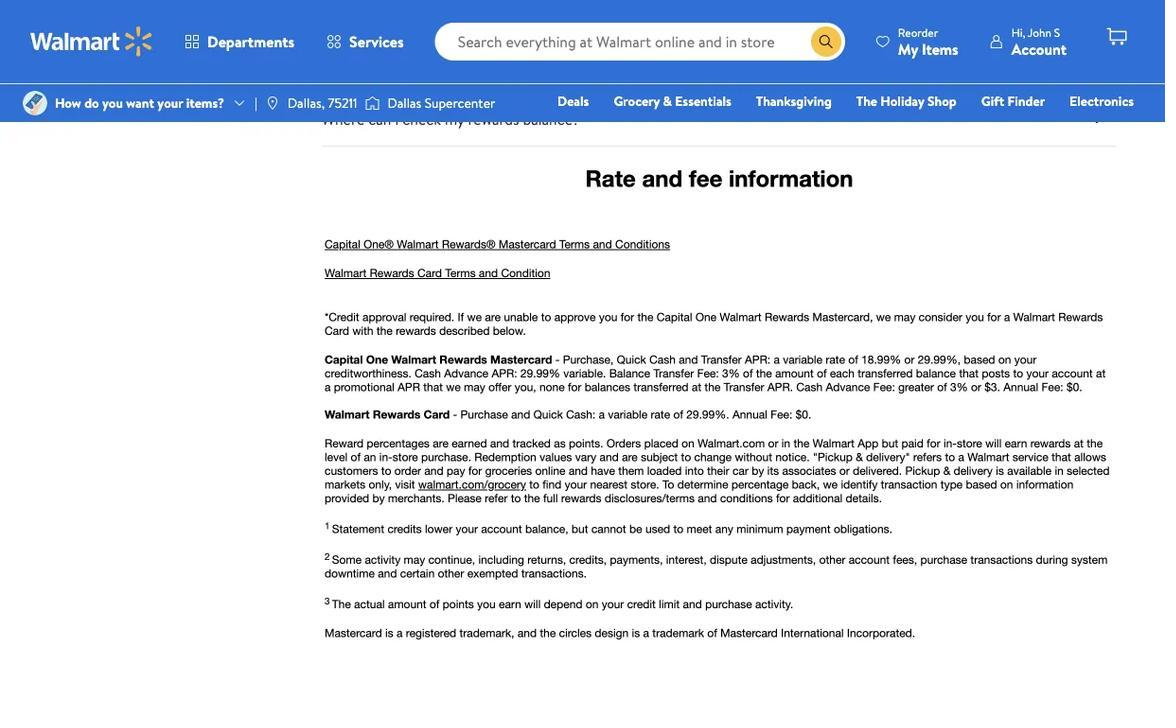 Task type: vqa. For each thing, say whether or not it's contained in the screenshot.
Tetanus,
no



Task type: describe. For each thing, give the bounding box(es) containing it.
grocery
[[614, 92, 660, 110]]

i for use
[[395, 54, 399, 75]]

use
[[403, 54, 425, 75]]

shop for toy
[[734, 118, 763, 137]]

|
[[255, 94, 257, 112]]

my
[[898, 38, 918, 59]]

walmart+ link
[[1069, 117, 1142, 138]]

the
[[856, 92, 877, 110]]

rewards™
[[597, 54, 658, 75]]

john
[[1028, 24, 1051, 40]]

shop for holiday
[[928, 92, 957, 110]]

my for capital
[[428, 54, 448, 75]]

rewards
[[468, 109, 519, 130]]

walmart image
[[30, 27, 153, 57]]

hi, john s account
[[1012, 24, 1067, 59]]

do
[[84, 94, 99, 112]]

search icon image
[[819, 34, 834, 49]]

deals link
[[549, 91, 598, 111]]

how do you want your items?
[[55, 94, 224, 112]]

cart contains 0 items total amount $0.00 image
[[1106, 26, 1128, 48]]

items
[[922, 38, 959, 59]]

reorder my items
[[898, 24, 959, 59]]

one debit link
[[980, 117, 1061, 138]]

walmart+
[[1077, 118, 1134, 137]]

the holiday shop link
[[848, 91, 965, 111]]

departments button
[[168, 19, 311, 64]]

deals
[[557, 92, 589, 110]]

&
[[663, 92, 672, 110]]

Search search field
[[435, 23, 845, 61]]

dallas,
[[288, 94, 325, 112]]

gift
[[981, 92, 1004, 110]]

registry link
[[907, 117, 973, 138]]

grocery & essentials
[[614, 92, 731, 110]]

home
[[788, 118, 823, 137]]

holiday
[[881, 92, 924, 110]]

where can i check my rewards balance?
[[322, 109, 579, 130]]

services button
[[311, 19, 420, 64]]

fashion
[[847, 118, 891, 137]]

services
[[349, 31, 404, 52]]

electronics
[[1070, 92, 1134, 110]]

check
[[403, 109, 441, 130]]

walmart
[[538, 54, 593, 75]]

hi,
[[1012, 24, 1025, 40]]

where can i use my capital one® walmart rewards™ card?
[[322, 54, 700, 75]]

registry
[[916, 118, 964, 137]]

the holiday shop
[[856, 92, 957, 110]]

thanksgiving link
[[748, 91, 840, 111]]



Task type: locate. For each thing, give the bounding box(es) containing it.
balance?
[[523, 109, 579, 130]]

home link
[[780, 117, 831, 138]]

0 vertical spatial can
[[368, 54, 391, 75]]

1 vertical spatial can
[[368, 109, 391, 130]]

dallas, 75211
[[288, 94, 357, 112]]

Walmart Site-Wide search field
[[435, 23, 845, 61]]

0 horizontal spatial  image
[[265, 96, 280, 111]]

 image for dallas, 75211
[[265, 96, 280, 111]]

0 vertical spatial shop
[[928, 92, 957, 110]]

0 horizontal spatial shop
[[734, 118, 763, 137]]

1 horizontal spatial  image
[[365, 94, 380, 113]]

my right the check
[[445, 109, 464, 130]]

0 vertical spatial i
[[395, 54, 399, 75]]

where up 75211
[[322, 54, 365, 75]]

shop
[[928, 92, 957, 110], [734, 118, 763, 137]]

1 horizontal spatial shop
[[928, 92, 957, 110]]

1 i from the top
[[395, 54, 399, 75]]

your
[[157, 94, 183, 112]]

 image right 75211
[[365, 94, 380, 113]]

departments
[[207, 31, 294, 52]]

electronics toy shop
[[712, 92, 1134, 137]]

my for rewards
[[445, 109, 464, 130]]

1 vertical spatial my
[[445, 109, 464, 130]]

essentials
[[675, 92, 731, 110]]

where can i check my rewards balance? image
[[1086, 108, 1108, 131]]

card?
[[662, 54, 700, 75]]

debit
[[1020, 118, 1053, 137]]

where for where can i check my rewards balance?
[[322, 109, 365, 130]]

1 can from the top
[[368, 54, 391, 75]]

 image
[[365, 94, 380, 113], [265, 96, 280, 111]]

toy shop link
[[703, 117, 772, 138]]

dallas supercenter
[[388, 94, 495, 112]]

how
[[55, 94, 81, 112]]

1 vertical spatial shop
[[734, 118, 763, 137]]

gift finder
[[981, 92, 1045, 110]]

i left use
[[395, 54, 399, 75]]

can
[[368, 54, 391, 75], [368, 109, 391, 130]]

finder
[[1008, 92, 1045, 110]]

where
[[322, 54, 365, 75], [322, 109, 365, 130]]

2 i from the top
[[395, 109, 399, 130]]

my right use
[[428, 54, 448, 75]]

 image
[[23, 91, 47, 115]]

reorder
[[898, 24, 938, 40]]

1 vertical spatial i
[[395, 109, 399, 130]]

shop up registry
[[928, 92, 957, 110]]

1 where from the top
[[322, 54, 365, 75]]

can for check
[[368, 109, 391, 130]]

one®
[[501, 54, 534, 75]]

gift finder link
[[973, 91, 1054, 111]]

can right 75211
[[368, 109, 391, 130]]

0 vertical spatial where
[[322, 54, 365, 75]]

toy
[[712, 118, 731, 137]]

where for where can i use my capital one® walmart rewards™ card?
[[322, 54, 365, 75]]

can for use
[[368, 54, 391, 75]]

want
[[126, 94, 154, 112]]

shop inside electronics toy shop
[[734, 118, 763, 137]]

capital
[[451, 54, 498, 75]]

dallas
[[388, 94, 421, 112]]

i left the check
[[395, 109, 399, 130]]

where left dallas
[[322, 109, 365, 130]]

i
[[395, 54, 399, 75], [395, 109, 399, 130]]

electronics link
[[1061, 91, 1142, 111]]

items?
[[186, 94, 224, 112]]

 image for dallas supercenter
[[365, 94, 380, 113]]

my
[[428, 54, 448, 75], [445, 109, 464, 130]]

0 vertical spatial my
[[428, 54, 448, 75]]

can down services
[[368, 54, 391, 75]]

2 can from the top
[[368, 109, 391, 130]]

 image right |
[[265, 96, 280, 111]]

account
[[1012, 38, 1067, 59]]

supercenter
[[425, 94, 495, 112]]

grocery & essentials link
[[605, 91, 740, 111]]

fashion link
[[839, 117, 900, 138]]

thanksgiving
[[756, 92, 832, 110]]

shop right toy
[[734, 118, 763, 137]]

one
[[989, 118, 1017, 137]]

1 vertical spatial where
[[322, 109, 365, 130]]

75211
[[328, 94, 357, 112]]

you
[[102, 94, 123, 112]]

i for check
[[395, 109, 399, 130]]

one debit
[[989, 118, 1053, 137]]

s
[[1054, 24, 1060, 40]]

2 where from the top
[[322, 109, 365, 130]]



